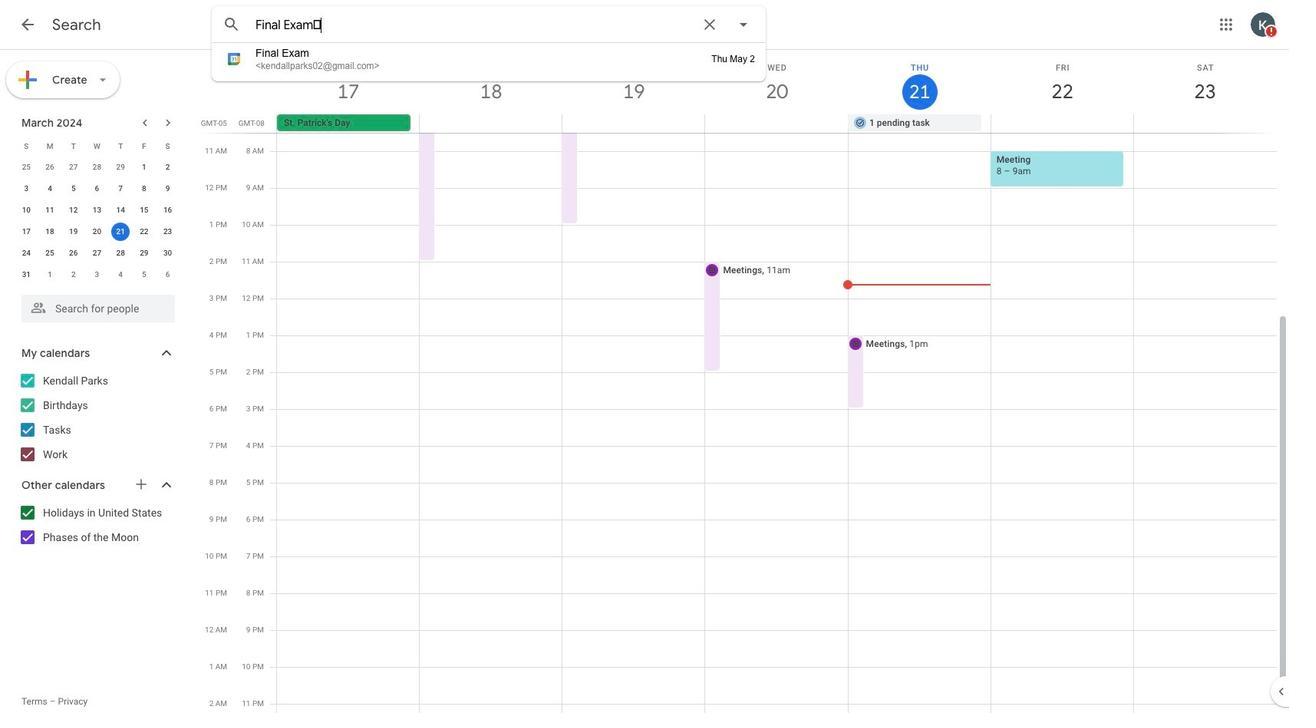 Task type: describe. For each thing, give the bounding box(es) containing it.
12 element
[[64, 201, 83, 220]]

april 3 element
[[88, 266, 106, 284]]

7 element
[[111, 180, 130, 198]]

february 26 element
[[41, 158, 59, 177]]

other calendars list
[[3, 501, 190, 550]]

my calendars list
[[3, 369, 190, 467]]

5 element
[[64, 180, 83, 198]]

2 element
[[159, 158, 177, 177]]

none search field search for people
[[0, 289, 190, 322]]

march 2024 grid
[[15, 135, 180, 286]]

9 element
[[159, 180, 177, 198]]

29 element
[[135, 244, 153, 263]]

clear search image
[[695, 9, 726, 40]]

Search text field
[[256, 18, 692, 33]]

11 element
[[41, 201, 59, 220]]

<kendallparks02@gmail.com> element
[[256, 61, 380, 71]]

search options image
[[729, 9, 759, 40]]

1 element
[[135, 158, 153, 177]]

february 29 element
[[111, 158, 130, 177]]

25 element
[[41, 244, 59, 263]]

8 element
[[135, 180, 153, 198]]

19 element
[[64, 223, 83, 241]]

april 6 element
[[159, 266, 177, 284]]

search image
[[217, 9, 247, 40]]

26 element
[[64, 244, 83, 263]]

april 2 element
[[64, 266, 83, 284]]

6 element
[[88, 180, 106, 198]]

28 element
[[111, 244, 130, 263]]

21, today element
[[111, 223, 130, 241]]



Task type: vqa. For each thing, say whether or not it's contained in the screenshot.
April 2 Element
yes



Task type: locate. For each thing, give the bounding box(es) containing it.
cell inside march 2024 grid
[[109, 221, 132, 243]]

3 element
[[17, 180, 36, 198]]

17 element
[[17, 223, 36, 241]]

heading
[[52, 15, 101, 35]]

None search field
[[212, 6, 766, 81], [0, 289, 190, 322], [212, 6, 766, 81]]

february 25 element
[[17, 158, 36, 177]]

february 28 element
[[88, 158, 106, 177]]

row
[[270, 114, 1290, 133], [15, 135, 180, 157], [15, 157, 180, 178], [15, 178, 180, 200], [15, 200, 180, 221], [15, 221, 180, 243], [15, 243, 180, 264], [15, 264, 180, 286]]

april 4 element
[[111, 266, 130, 284]]

thu may 2 element
[[642, 54, 756, 64]]

15 element
[[135, 201, 153, 220]]

23 element
[[159, 223, 177, 241]]

22 element
[[135, 223, 153, 241]]

10 element
[[17, 201, 36, 220]]

april 5 element
[[135, 266, 153, 284]]

4 element
[[41, 180, 59, 198]]

april 1 element
[[41, 266, 59, 284]]

Search for people text field
[[31, 295, 166, 322]]

27 element
[[88, 244, 106, 263]]

18 element
[[41, 223, 59, 241]]

31 element
[[17, 266, 36, 284]]

14 element
[[111, 201, 130, 220]]

24 element
[[17, 244, 36, 263]]

20 element
[[88, 223, 106, 241]]

row group
[[15, 157, 180, 286]]

go back image
[[18, 15, 37, 34]]

30 element
[[159, 244, 177, 263]]

add other calendars image
[[134, 477, 149, 492]]

13 element
[[88, 201, 106, 220]]

cell
[[420, 114, 563, 133], [563, 114, 706, 133], [706, 114, 848, 133], [991, 114, 1134, 133], [1134, 114, 1277, 133], [109, 221, 132, 243]]

16 element
[[159, 201, 177, 220]]

grid
[[197, 50, 1290, 713]]

february 27 element
[[64, 158, 83, 177]]



